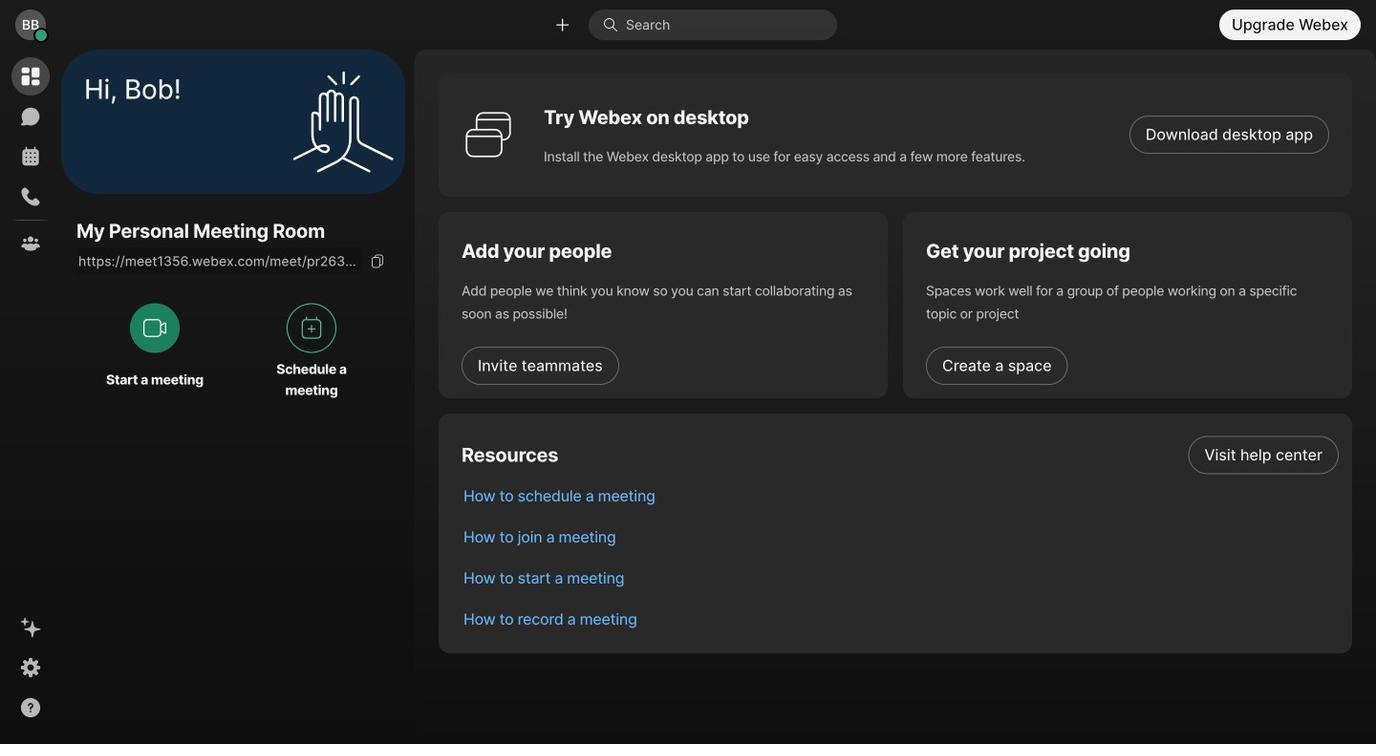 Task type: locate. For each thing, give the bounding box(es) containing it.
webex tab list
[[11, 57, 50, 263]]

4 list item from the top
[[448, 558, 1353, 599]]

list item
[[448, 435, 1353, 476], [448, 476, 1353, 517], [448, 517, 1353, 558], [448, 558, 1353, 599], [448, 599, 1353, 641]]

None text field
[[76, 248, 363, 275]]

1 list item from the top
[[448, 435, 1353, 476]]

navigation
[[0, 50, 61, 745]]

two hands high fiving image
[[286, 65, 401, 179]]



Task type: describe. For each thing, give the bounding box(es) containing it.
2 list item from the top
[[448, 476, 1353, 517]]

5 list item from the top
[[448, 599, 1353, 641]]

3 list item from the top
[[448, 517, 1353, 558]]



Task type: vqa. For each thing, say whether or not it's contained in the screenshot.
"general" list item
no



